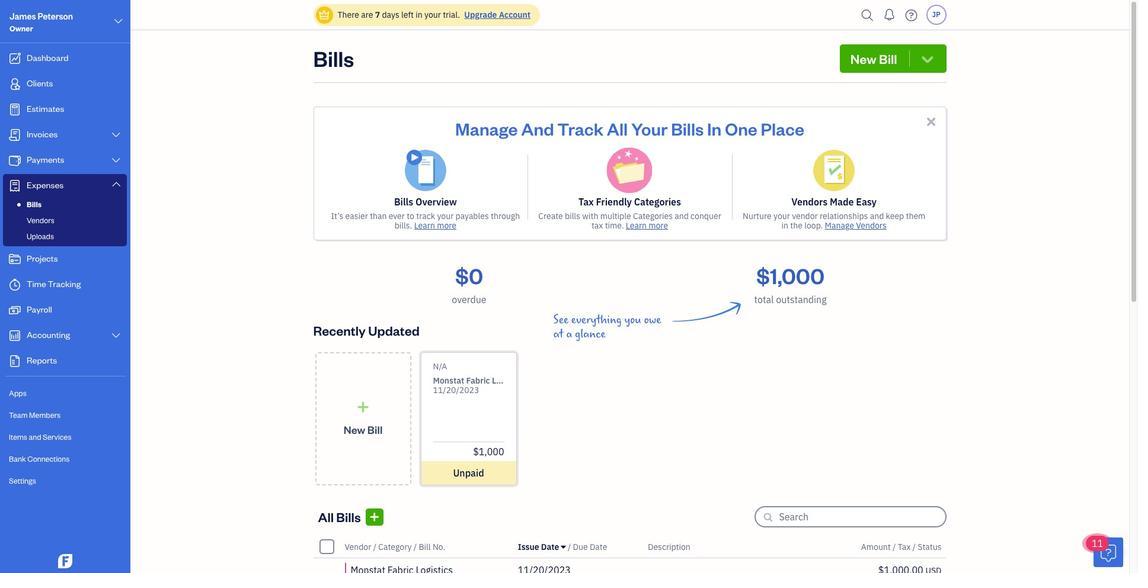 Task type: vqa. For each thing, say whether or not it's contained in the screenshot.
or for Information
no



Task type: locate. For each thing, give the bounding box(es) containing it.
1 horizontal spatial $1,000
[[756, 262, 825, 290]]

1 vertical spatial all
[[318, 509, 334, 526]]

in right left
[[416, 9, 423, 20]]

0 horizontal spatial all
[[318, 509, 334, 526]]

11/20/2023
[[433, 385, 479, 396]]

categories up create bills with multiple categories and conquer tax time.
[[634, 196, 681, 208]]

/ left tax button
[[893, 542, 896, 553]]

0 vertical spatial new
[[851, 50, 877, 67]]

learn more down "overview"
[[414, 221, 456, 231]]

and left conquer
[[675, 211, 689, 222]]

2 horizontal spatial bill
[[879, 50, 897, 67]]

$0 overdue
[[452, 262, 486, 306]]

vendors inside vendors link
[[27, 216, 54, 225]]

1 horizontal spatial bill
[[419, 542, 431, 553]]

2 horizontal spatial vendors
[[856, 221, 887, 231]]

made
[[830, 196, 854, 208]]

3 / from the left
[[568, 542, 571, 553]]

0 vertical spatial all
[[607, 117, 628, 140]]

and right items
[[29, 433, 41, 442]]

/ right vendor
[[373, 542, 376, 553]]

$1,000 for $1,000 total outstanding
[[756, 262, 825, 290]]

0 horizontal spatial $1,000
[[473, 446, 504, 458]]

0 horizontal spatial date
[[541, 542, 559, 553]]

new bill
[[851, 50, 897, 67], [344, 423, 383, 437]]

status button
[[918, 542, 942, 553]]

tax left the 'status' button
[[898, 542, 911, 553]]

payables
[[456, 211, 489, 222]]

date
[[541, 542, 559, 553], [590, 542, 607, 553]]

4 / from the left
[[893, 542, 896, 553]]

1 horizontal spatial more
[[649, 221, 668, 231]]

status
[[918, 542, 942, 553]]

0 horizontal spatial and
[[29, 433, 41, 442]]

bill down plus image at the bottom left of the page
[[367, 423, 383, 437]]

your inside it's easier than ever to track your payables through bills.
[[437, 211, 454, 222]]

1 vertical spatial new bill
[[344, 423, 383, 437]]

track
[[416, 211, 435, 222]]

accounting link
[[3, 324, 127, 349]]

learn more down tax friendly categories
[[626, 221, 668, 231]]

your for track
[[437, 211, 454, 222]]

chevron large down image
[[113, 14, 124, 28], [111, 130, 122, 140], [111, 156, 122, 165], [111, 331, 122, 341]]

date right due
[[590, 542, 607, 553]]

new bill inside button
[[851, 50, 897, 67]]

chevron large down image for accounting
[[111, 331, 122, 341]]

in inside nurture your vendor relationships and keep them in the loop.
[[782, 221, 788, 231]]

james
[[9, 11, 36, 22]]

add a new bill image
[[369, 510, 380, 525]]

caretdown image
[[561, 543, 566, 552]]

keep
[[886, 211, 904, 222]]

to
[[407, 211, 414, 222]]

0 horizontal spatial manage
[[455, 117, 518, 140]]

tax up with
[[579, 196, 594, 208]]

bills down expenses on the top of page
[[27, 200, 42, 209]]

$1,000 up unpaid
[[473, 446, 504, 458]]

1 vertical spatial bill
[[367, 423, 383, 437]]

1 horizontal spatial new
[[851, 50, 877, 67]]

are
[[361, 9, 373, 20]]

issue
[[518, 542, 539, 553]]

manage down 'made' at top right
[[825, 221, 854, 231]]

1 horizontal spatial date
[[590, 542, 607, 553]]

learn right bills.
[[414, 221, 435, 231]]

in
[[707, 117, 722, 140]]

trial.
[[443, 9, 460, 20]]

all
[[607, 117, 628, 140], [318, 509, 334, 526]]

payments
[[27, 154, 64, 165]]

1 horizontal spatial in
[[782, 221, 788, 231]]

amount / tax / status
[[861, 542, 942, 553]]

1 learn more from the left
[[414, 221, 456, 231]]

account
[[499, 9, 530, 20]]

0 horizontal spatial vendors
[[27, 216, 54, 225]]

bill left no.
[[419, 542, 431, 553]]

$1,000 inside '$1,000 total outstanding'
[[756, 262, 825, 290]]

learn more for overview
[[414, 221, 456, 231]]

due date button
[[573, 542, 607, 553]]

tax button
[[898, 542, 911, 553]]

0 vertical spatial manage
[[455, 117, 518, 140]]

1 horizontal spatial vendors
[[792, 196, 828, 208]]

uploads
[[27, 232, 54, 241]]

categories down tax friendly categories
[[633, 211, 673, 222]]

2 vertical spatial bill
[[419, 542, 431, 553]]

and down "easy"
[[870, 211, 884, 222]]

0 horizontal spatial more
[[437, 221, 456, 231]]

uploads link
[[5, 229, 124, 244]]

/ right caretdown image
[[568, 542, 571, 553]]

chevrondown image
[[919, 50, 936, 67]]

0 horizontal spatial bill
[[367, 423, 383, 437]]

time
[[27, 279, 46, 290]]

everything
[[571, 314, 622, 327]]

2 more from the left
[[649, 221, 668, 231]]

fabric
[[466, 376, 490, 387]]

new bill link
[[315, 353, 411, 486]]

more
[[437, 221, 456, 231], [649, 221, 668, 231]]

1 more from the left
[[437, 221, 456, 231]]

and
[[521, 117, 554, 140]]

new bill down search "image" in the top right of the page
[[851, 50, 897, 67]]

invoice image
[[8, 129, 22, 141]]

easy
[[856, 196, 877, 208]]

vendors made easy
[[792, 196, 877, 208]]

date left caretdown image
[[541, 542, 559, 553]]

bills down crown icon on the left
[[313, 44, 354, 72]]

category button
[[378, 542, 412, 553]]

new
[[851, 50, 877, 67], [344, 423, 365, 437]]

0 horizontal spatial tax
[[579, 196, 594, 208]]

more right track
[[437, 221, 456, 231]]

0 horizontal spatial in
[[416, 9, 423, 20]]

all left your
[[607, 117, 628, 140]]

bills link
[[5, 197, 124, 212]]

1 horizontal spatial learn
[[626, 221, 647, 231]]

0 vertical spatial bill
[[879, 50, 897, 67]]

bank
[[9, 455, 26, 464]]

0 horizontal spatial learn
[[414, 221, 435, 231]]

2 learn from the left
[[626, 221, 647, 231]]

new bill down plus image at the bottom left of the page
[[344, 423, 383, 437]]

bills
[[565, 211, 580, 222]]

0 vertical spatial $1,000
[[756, 262, 825, 290]]

vendors for vendors
[[27, 216, 54, 225]]

11
[[1092, 538, 1103, 550]]

payroll link
[[3, 299, 127, 323]]

vendors up vendor
[[792, 196, 828, 208]]

your inside nurture your vendor relationships and keep them in the loop.
[[774, 211, 790, 222]]

1 vertical spatial manage
[[825, 221, 854, 231]]

owe
[[644, 314, 661, 327]]

1 vertical spatial $1,000
[[473, 446, 504, 458]]

1 vertical spatial categories
[[633, 211, 673, 222]]

11 button
[[1086, 536, 1123, 568]]

new down search "image" in the top right of the page
[[851, 50, 877, 67]]

total
[[754, 294, 774, 306]]

in left the
[[782, 221, 788, 231]]

report image
[[8, 356, 22, 368]]

/ left bill no. button
[[414, 542, 417, 553]]

bill
[[879, 50, 897, 67], [367, 423, 383, 437], [419, 542, 431, 553]]

category
[[378, 542, 412, 553]]

learn right 'time.'
[[626, 221, 647, 231]]

1 horizontal spatial learn more
[[626, 221, 668, 231]]

1 vertical spatial in
[[782, 221, 788, 231]]

jp button
[[926, 5, 946, 25]]

invoices
[[27, 129, 58, 140]]

chevron large down image inside accounting link
[[111, 331, 122, 341]]

expenses
[[27, 180, 64, 191]]

estimate image
[[8, 104, 22, 116]]

vendors up uploads
[[27, 216, 54, 225]]

1 date from the left
[[541, 542, 559, 553]]

dashboard image
[[8, 53, 22, 65]]

payments link
[[3, 149, 127, 173]]

amount
[[861, 542, 891, 553]]

more down tax friendly categories
[[649, 221, 668, 231]]

due
[[573, 542, 588, 553]]

issue date
[[518, 542, 559, 553]]

7
[[375, 9, 380, 20]]

2 horizontal spatial and
[[870, 211, 884, 222]]

tax
[[579, 196, 594, 208], [898, 542, 911, 553]]

plus image
[[356, 402, 370, 413]]

/ right tax button
[[913, 542, 916, 553]]

1 learn from the left
[[414, 221, 435, 231]]

left
[[401, 9, 414, 20]]

close image
[[924, 115, 938, 129]]

$1,000
[[756, 262, 825, 290], [473, 446, 504, 458]]

vendors for vendors made easy
[[792, 196, 828, 208]]

members
[[29, 411, 61, 420]]

1 / from the left
[[373, 542, 376, 553]]

it's easier than ever to track your payables through bills.
[[331, 211, 520, 231]]

0 horizontal spatial learn more
[[414, 221, 456, 231]]

n/a monstat fabric logistics 11/20/2023
[[433, 362, 526, 396]]

vendors down "easy"
[[856, 221, 887, 231]]

your
[[424, 9, 441, 20], [437, 211, 454, 222], [774, 211, 790, 222]]

1 vertical spatial new
[[344, 423, 365, 437]]

manage for manage and track all your bills in one place
[[455, 117, 518, 140]]

learn more
[[414, 221, 456, 231], [626, 221, 668, 231]]

client image
[[8, 78, 22, 90]]

bill left chevrondown icon
[[879, 50, 897, 67]]

1 horizontal spatial manage
[[825, 221, 854, 231]]

bill inside button
[[879, 50, 897, 67]]

n/a
[[433, 362, 447, 372]]

than
[[370, 211, 387, 222]]

your left the
[[774, 211, 790, 222]]

your left trial.
[[424, 9, 441, 20]]

and
[[675, 211, 689, 222], [870, 211, 884, 222], [29, 433, 41, 442]]

new down plus image at the bottom left of the page
[[344, 423, 365, 437]]

time tracking
[[27, 279, 81, 290]]

no.
[[433, 542, 445, 553]]

clients
[[27, 78, 53, 89]]

updated
[[368, 322, 420, 339]]

learn
[[414, 221, 435, 231], [626, 221, 647, 231]]

$1,000 up outstanding
[[756, 262, 825, 290]]

all left add a new bill image
[[318, 509, 334, 526]]

1 horizontal spatial tax
[[898, 542, 911, 553]]

0 vertical spatial tax
[[579, 196, 594, 208]]

manage left and
[[455, 117, 518, 140]]

project image
[[8, 254, 22, 266]]

tax friendly categories image
[[607, 148, 653, 193]]

your down "overview"
[[437, 211, 454, 222]]

recently updated
[[313, 322, 420, 339]]

0 vertical spatial new bill
[[851, 50, 897, 67]]

1 horizontal spatial new bill
[[851, 50, 897, 67]]

1 horizontal spatial and
[[675, 211, 689, 222]]

days
[[382, 9, 399, 20]]

with
[[582, 211, 598, 222]]

money image
[[8, 305, 22, 317]]

2 learn more from the left
[[626, 221, 668, 231]]



Task type: describe. For each thing, give the bounding box(es) containing it.
and inside create bills with multiple categories and conquer tax time.
[[675, 211, 689, 222]]

dashboard
[[27, 52, 69, 63]]

items and services link
[[3, 427, 127, 448]]

1 horizontal spatial all
[[607, 117, 628, 140]]

bills inside main element
[[27, 200, 42, 209]]

there
[[338, 9, 359, 20]]

more for bills overview
[[437, 221, 456, 231]]

notifications image
[[880, 3, 899, 27]]

items
[[9, 433, 27, 442]]

description button
[[648, 542, 691, 553]]

a
[[566, 328, 572, 341]]

0 vertical spatial in
[[416, 9, 423, 20]]

tax friendly categories
[[579, 196, 681, 208]]

time.
[[605, 221, 624, 231]]

go to help image
[[902, 6, 921, 24]]

upgrade
[[464, 9, 497, 20]]

manage vendors
[[825, 221, 887, 231]]

owner
[[9, 24, 33, 33]]

learn more for friendly
[[626, 221, 668, 231]]

issue date button
[[518, 542, 566, 553]]

through
[[491, 211, 520, 222]]

new bill button
[[840, 44, 946, 73]]

overview
[[416, 196, 457, 208]]

settings link
[[3, 471, 127, 492]]

the
[[790, 221, 803, 231]]

$0
[[455, 262, 483, 290]]

team
[[9, 411, 28, 420]]

chevron large down image for payments
[[111, 156, 122, 165]]

new bill button
[[840, 44, 946, 73]]

ever
[[389, 211, 405, 222]]

2 / from the left
[[414, 542, 417, 553]]

create bills with multiple categories and conquer tax time.
[[538, 211, 721, 231]]

bills left 'in'
[[671, 117, 704, 140]]

see
[[553, 314, 568, 327]]

multiple
[[600, 211, 631, 222]]

manage and track all your bills in one place
[[455, 117, 804, 140]]

and inside nurture your vendor relationships and keep them in the loop.
[[870, 211, 884, 222]]

connections
[[27, 455, 70, 464]]

search image
[[858, 6, 877, 24]]

time tracking link
[[3, 273, 127, 298]]

more for tax friendly categories
[[649, 221, 668, 231]]

relationships
[[820, 211, 868, 222]]

there are 7 days left in your trial. upgrade account
[[338, 9, 530, 20]]

settings
[[9, 477, 36, 486]]

your for in
[[424, 9, 441, 20]]

create
[[538, 211, 563, 222]]

nurture
[[743, 211, 772, 222]]

at
[[553, 328, 564, 341]]

recently
[[313, 322, 366, 339]]

all bills
[[318, 509, 361, 526]]

peterson
[[38, 11, 73, 22]]

dashboard link
[[3, 47, 127, 71]]

your
[[631, 117, 668, 140]]

learn for overview
[[414, 221, 435, 231]]

chart image
[[8, 330, 22, 342]]

chevron large down image
[[111, 180, 122, 189]]

expenses link
[[3, 174, 127, 197]]

0 horizontal spatial new bill
[[344, 423, 383, 437]]

accounting
[[27, 330, 70, 341]]

see everything you owe at a glance
[[553, 314, 661, 341]]

conquer
[[691, 211, 721, 222]]

learn for friendly
[[626, 221, 647, 231]]

bank connections
[[9, 455, 70, 464]]

amount button
[[861, 542, 891, 553]]

bank connections link
[[3, 449, 127, 470]]

vendor button
[[345, 542, 371, 553]]

5 / from the left
[[913, 542, 916, 553]]

projects
[[27, 253, 58, 264]]

projects link
[[3, 248, 127, 272]]

it's
[[331, 211, 343, 222]]

and inside main element
[[29, 433, 41, 442]]

categories inside create bills with multiple categories and conquer tax time.
[[633, 211, 673, 222]]

track
[[557, 117, 603, 140]]

$1,000 for $1,000
[[473, 446, 504, 458]]

chevron large down image for invoices
[[111, 130, 122, 140]]

freshbooks image
[[56, 555, 75, 569]]

reports
[[27, 355, 57, 366]]

you
[[624, 314, 641, 327]]

bills overview image
[[405, 150, 446, 191]]

logistics
[[492, 376, 526, 387]]

bills left add a new bill image
[[336, 509, 361, 526]]

2 date from the left
[[590, 542, 607, 553]]

1 vertical spatial tax
[[898, 542, 911, 553]]

invoices link
[[3, 123, 127, 148]]

apps
[[9, 389, 27, 398]]

timer image
[[8, 279, 22, 291]]

/ due date
[[568, 542, 607, 553]]

Search text field
[[779, 508, 945, 527]]

outstanding
[[776, 294, 827, 306]]

manage for manage vendors
[[825, 221, 854, 231]]

resource center badge image
[[1094, 538, 1123, 568]]

payment image
[[8, 155, 22, 167]]

nurture your vendor relationships and keep them in the loop.
[[743, 211, 926, 231]]

0 vertical spatial categories
[[634, 196, 681, 208]]

bills overview
[[394, 196, 457, 208]]

team members
[[9, 411, 61, 420]]

new inside button
[[851, 50, 877, 67]]

glance
[[575, 328, 606, 341]]

vendors made easy image
[[813, 150, 855, 191]]

main element
[[0, 0, 160, 574]]

vendor / category / bill no.
[[345, 542, 445, 553]]

payroll
[[27, 304, 52, 315]]

services
[[43, 433, 71, 442]]

0 horizontal spatial new
[[344, 423, 365, 437]]

tax
[[592, 221, 603, 231]]

crown image
[[318, 9, 330, 21]]

reports link
[[3, 350, 127, 374]]

bills up "to"
[[394, 196, 413, 208]]

overdue
[[452, 294, 486, 306]]

expense image
[[8, 180, 22, 192]]



